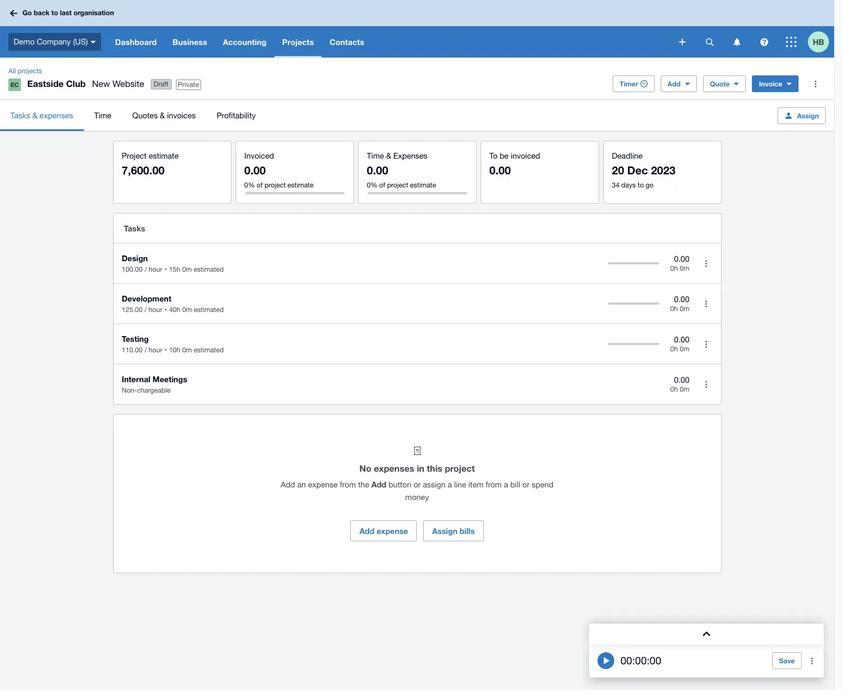 Task type: vqa. For each thing, say whether or not it's contained in the screenshot.
second / from the top of the page
yes



Task type: describe. For each thing, give the bounding box(es) containing it.
internal meetings non-chargeable
[[122, 375, 187, 395]]

invoice
[[760, 80, 783, 88]]

more options image for internal meetings
[[696, 374, 717, 395]]

10h
[[169, 346, 180, 354]]

development 125.00 / hour • 40h 0m estimated
[[122, 294, 224, 314]]

add right the
[[372, 480, 387, 490]]

projects
[[18, 67, 42, 75]]

svg image left svg image
[[680, 39, 686, 45]]

hb
[[814, 37, 825, 46]]

quotes
[[132, 111, 158, 120]]

/ for design
[[145, 266, 147, 274]]

0% inside invoiced 0.00 0% of project estimate
[[245, 181, 255, 189]]

15h
[[169, 266, 180, 274]]

1 or from the left
[[414, 481, 421, 490]]

assign for assign
[[798, 111, 820, 120]]

project estimate 7,600.00
[[122, 151, 179, 177]]

quotes & invoices
[[132, 111, 196, 120]]

assign
[[423, 481, 446, 490]]

estimate inside invoiced 0.00 0% of project estimate
[[288, 181, 314, 189]]

days
[[622, 181, 636, 189]]

2023
[[652, 164, 676, 177]]

tasks for tasks
[[124, 224, 145, 233]]

profitability
[[217, 111, 256, 120]]

last
[[60, 9, 72, 17]]

0m inside testing 110.00 / hour • 10h 0m estimated
[[182, 346, 192, 354]]

svg image up the invoice
[[761, 38, 769, 46]]

of inside time & expenses 0.00 0% of project estimate
[[380, 181, 386, 189]]

this
[[427, 463, 443, 474]]

bill
[[511, 481, 521, 490]]

quote button
[[704, 75, 747, 92]]

0h for development
[[671, 305, 679, 313]]

demo
[[14, 37, 35, 46]]

20
[[612, 164, 625, 177]]

non-
[[122, 387, 137, 395]]

project for 0.00
[[265, 181, 286, 189]]

34
[[612, 181, 620, 189]]

all projects link
[[4, 66, 46, 77]]

draft
[[154, 80, 169, 88]]

2 or from the left
[[523, 481, 530, 490]]

bills
[[460, 527, 475, 536]]

all
[[8, 67, 16, 75]]

all projects
[[8, 67, 42, 75]]

time link
[[84, 100, 122, 131]]

time for time
[[94, 111, 111, 120]]

& for quotes
[[160, 111, 165, 120]]

100.00
[[122, 266, 143, 274]]

hour for testing
[[149, 346, 163, 354]]

company
[[37, 37, 71, 46]]

go back to last organisation link
[[6, 4, 120, 22]]

line
[[455, 481, 467, 490]]

development
[[122, 294, 172, 303]]

0 vertical spatial more options image
[[806, 73, 827, 94]]

to be invoiced 0.00
[[490, 151, 541, 177]]

tasks & expenses
[[10, 111, 73, 120]]

the
[[358, 481, 370, 490]]

to inside deadline 20 dec 2023 34 days to go
[[638, 181, 644, 189]]

back
[[34, 9, 50, 17]]

timer button
[[613, 75, 655, 92]]

0h for design
[[671, 265, 679, 273]]

no expenses in this project
[[360, 463, 475, 474]]

deadline 20 dec 2023 34 days to go
[[612, 151, 676, 189]]

demo company (us) button
[[0, 26, 107, 58]]

dashboard link
[[107, 26, 165, 58]]

organisation
[[74, 9, 114, 17]]

add for add expense
[[360, 527, 375, 536]]

expenses inside tasks & expenses link
[[40, 111, 73, 120]]

hour for design
[[149, 266, 163, 274]]

0.00 inside time & expenses 0.00 0% of project estimate
[[367, 164, 389, 177]]

design 100.00 / hour • 15h 0m estimated
[[122, 254, 224, 274]]

4 0h from the top
[[671, 386, 679, 394]]

2 vertical spatial more options image
[[802, 651, 823, 672]]

more options image for testing
[[696, 334, 717, 355]]

start timer image
[[598, 653, 615, 670]]

assign bills
[[433, 527, 475, 536]]

club
[[66, 78, 86, 89]]

2 a from the left
[[504, 481, 509, 490]]

navigation containing dashboard
[[107, 26, 672, 58]]

go
[[646, 181, 654, 189]]

expenses
[[394, 151, 428, 160]]

be
[[500, 151, 509, 160]]

0h for testing
[[671, 346, 679, 353]]

1 horizontal spatial expenses
[[374, 463, 415, 474]]

deadline
[[612, 151, 643, 160]]

svg image left hb
[[787, 37, 797, 47]]

hour for development
[[149, 306, 163, 314]]

svg image
[[706, 38, 714, 46]]

dec
[[628, 164, 649, 177]]

time & expenses 0.00 0% of project estimate
[[367, 151, 436, 189]]

add expense
[[360, 527, 408, 536]]

business button
[[165, 26, 215, 58]]

expense inside the add an expense from the add button or assign a line item from a bill or spend money
[[308, 481, 338, 490]]

contacts button
[[322, 26, 373, 58]]

& for tasks
[[32, 111, 37, 120]]

private
[[178, 81, 199, 89]]

internal
[[122, 375, 151, 384]]

• for design
[[165, 266, 167, 274]]

new
[[92, 79, 110, 89]]

testing 110.00 / hour • 10h 0m estimated
[[122, 334, 224, 354]]

go
[[23, 9, 32, 17]]

invoiced
[[245, 151, 274, 160]]

/ for development
[[145, 306, 147, 314]]

profitability link
[[206, 100, 266, 131]]

money
[[406, 493, 429, 502]]

svg image right svg image
[[734, 38, 741, 46]]

tasks for tasks & expenses
[[10, 111, 30, 120]]

add for add an expense from the add button or assign a line item from a bill or spend money
[[281, 481, 295, 490]]

no
[[360, 463, 372, 474]]

ec
[[11, 81, 19, 88]]



Task type: locate. For each thing, give the bounding box(es) containing it.
0.00 0h 0m for development
[[671, 295, 690, 313]]

invoiced
[[511, 151, 541, 160]]

banner
[[0, 0, 835, 58]]

to
[[52, 9, 58, 17], [638, 181, 644, 189]]

add right the timer button
[[668, 80, 681, 88]]

estimated for testing
[[194, 346, 224, 354]]

a left line
[[448, 481, 452, 490]]

tasks down ec
[[10, 111, 30, 120]]

1 horizontal spatial assign
[[798, 111, 820, 120]]

0m inside "design 100.00 / hour • 15h 0m estimated"
[[182, 266, 192, 274]]

1 estimated from the top
[[194, 266, 224, 274]]

/ right 100.00
[[145, 266, 147, 274]]

(us)
[[73, 37, 88, 46]]

1 vertical spatial more options image
[[696, 294, 717, 314]]

expense down money
[[377, 527, 408, 536]]

00:00:00
[[621, 655, 662, 667]]

1 horizontal spatial time
[[367, 151, 384, 160]]

add button
[[661, 75, 697, 92]]

hour left 15h
[[149, 266, 163, 274]]

1 vertical spatial •
[[165, 306, 167, 314]]

estimated inside "design 100.00 / hour • 15h 0m estimated"
[[194, 266, 224, 274]]

to left last
[[52, 9, 58, 17]]

hour inside "design 100.00 / hour • 15h 0m estimated"
[[149, 266, 163, 274]]

/ inside testing 110.00 / hour • 10h 0m estimated
[[145, 346, 147, 354]]

0 horizontal spatial expenses
[[40, 111, 73, 120]]

meetings
[[153, 375, 187, 384]]

0 vertical spatial estimated
[[194, 266, 224, 274]]

accounting
[[223, 37, 267, 47]]

project up line
[[445, 463, 475, 474]]

time inside time & expenses 0.00 0% of project estimate
[[367, 151, 384, 160]]

quote
[[711, 80, 730, 88]]

timer
[[620, 80, 639, 88]]

banner containing hb
[[0, 0, 835, 58]]

navigation
[[107, 26, 672, 58]]

eastside
[[27, 78, 64, 89]]

2 horizontal spatial estimate
[[410, 181, 436, 189]]

more options image
[[696, 253, 717, 274], [696, 374, 717, 395], [802, 651, 823, 672]]

3 0.00 0h 0m from the top
[[671, 335, 690, 353]]

0.00
[[245, 164, 266, 177], [367, 164, 389, 177], [490, 164, 511, 177], [675, 255, 690, 263], [675, 295, 690, 304], [675, 335, 690, 344], [675, 376, 690, 385]]

hour inside development 125.00 / hour • 40h 0m estimated
[[149, 306, 163, 314]]

1 0h from the top
[[671, 265, 679, 273]]

accounting button
[[215, 26, 275, 58]]

estimated right 15h
[[194, 266, 224, 274]]

0 horizontal spatial from
[[340, 481, 356, 490]]

add
[[668, 80, 681, 88], [372, 480, 387, 490], [281, 481, 295, 490], [360, 527, 375, 536]]

1 vertical spatial estimated
[[194, 306, 224, 314]]

2 vertical spatial hour
[[149, 346, 163, 354]]

invoice button
[[753, 75, 799, 92]]

0 vertical spatial to
[[52, 9, 58, 17]]

1 horizontal spatial &
[[160, 111, 165, 120]]

more options image for design
[[696, 253, 717, 274]]

expenses
[[40, 111, 73, 120], [374, 463, 415, 474]]

1 of from the left
[[257, 181, 263, 189]]

hour left 10h
[[149, 346, 163, 354]]

eastside club
[[27, 78, 86, 89]]

add left an
[[281, 481, 295, 490]]

more options image for development
[[696, 294, 717, 314]]

1 • from the top
[[165, 266, 167, 274]]

• inside development 125.00 / hour • 40h 0m estimated
[[165, 306, 167, 314]]

&
[[32, 111, 37, 120], [160, 111, 165, 120], [387, 151, 392, 160]]

1 vertical spatial expense
[[377, 527, 408, 536]]

2 horizontal spatial project
[[445, 463, 475, 474]]

2 hour from the top
[[149, 306, 163, 314]]

chargeable
[[137, 387, 171, 395]]

1 vertical spatial assign
[[433, 527, 458, 536]]

time left expenses
[[367, 151, 384, 160]]

estimate inside the project estimate 7,600.00
[[149, 151, 179, 160]]

1 horizontal spatial expense
[[377, 527, 408, 536]]

• left 15h
[[165, 266, 167, 274]]

1 hour from the top
[[149, 266, 163, 274]]

quotes & invoices link
[[122, 100, 206, 131]]

time for time & expenses 0.00 0% of project estimate
[[367, 151, 384, 160]]

or up money
[[414, 481, 421, 490]]

• left 10h
[[165, 346, 167, 354]]

of inside invoiced 0.00 0% of project estimate
[[257, 181, 263, 189]]

website
[[113, 79, 144, 89]]

assign inside "link"
[[433, 527, 458, 536]]

& down eastside
[[32, 111, 37, 120]]

0 vertical spatial expense
[[308, 481, 338, 490]]

2 vertical spatial •
[[165, 346, 167, 354]]

projects
[[282, 37, 314, 47]]

1 horizontal spatial 0%
[[367, 181, 378, 189]]

1 horizontal spatial tasks
[[124, 224, 145, 233]]

3 0h from the top
[[671, 346, 679, 353]]

hour
[[149, 266, 163, 274], [149, 306, 163, 314], [149, 346, 163, 354]]

2 vertical spatial more options image
[[696, 334, 717, 355]]

0.00 inside to be invoiced 0.00
[[490, 164, 511, 177]]

0 horizontal spatial &
[[32, 111, 37, 120]]

to inside 'banner'
[[52, 9, 58, 17]]

• inside testing 110.00 / hour • 10h 0m estimated
[[165, 346, 167, 354]]

from left the
[[340, 481, 356, 490]]

2 vertical spatial estimated
[[194, 346, 224, 354]]

expenses up the button at the bottom
[[374, 463, 415, 474]]

assign bills link
[[424, 521, 484, 542]]

1 horizontal spatial of
[[380, 181, 386, 189]]

expense right an
[[308, 481, 338, 490]]

1 vertical spatial hour
[[149, 306, 163, 314]]

add inside popup button
[[668, 80, 681, 88]]

0 vertical spatial hour
[[149, 266, 163, 274]]

1 horizontal spatial to
[[638, 181, 644, 189]]

in
[[417, 463, 425, 474]]

project down expenses
[[387, 181, 409, 189]]

3 estimated from the top
[[194, 346, 224, 354]]

0 vertical spatial /
[[145, 266, 147, 274]]

1 horizontal spatial project
[[387, 181, 409, 189]]

time inside time link
[[94, 111, 111, 120]]

project
[[122, 151, 147, 160]]

to left go
[[638, 181, 644, 189]]

assign for assign bills
[[433, 527, 458, 536]]

assign inside button
[[798, 111, 820, 120]]

expense inside 'add expense' button
[[377, 527, 408, 536]]

estimate
[[149, 151, 179, 160], [288, 181, 314, 189], [410, 181, 436, 189]]

tasks & expenses link
[[0, 100, 84, 131]]

or
[[414, 481, 421, 490], [523, 481, 530, 490]]

hour inside testing 110.00 / hour • 10h 0m estimated
[[149, 346, 163, 354]]

/ for testing
[[145, 346, 147, 354]]

button
[[389, 481, 412, 490]]

4 0.00 0h 0m from the top
[[671, 376, 690, 394]]

0 horizontal spatial assign
[[433, 527, 458, 536]]

3 • from the top
[[165, 346, 167, 354]]

invoiced 0.00 0% of project estimate
[[245, 151, 314, 189]]

from
[[340, 481, 356, 490], [486, 481, 502, 490]]

hour down development
[[149, 306, 163, 314]]

0.00 0h 0m for testing
[[671, 335, 690, 353]]

estimated for design
[[194, 266, 224, 274]]

0 horizontal spatial of
[[257, 181, 263, 189]]

0.00 inside invoiced 0.00 0% of project estimate
[[245, 164, 266, 177]]

expenses down eastside club
[[40, 111, 73, 120]]

design
[[122, 254, 148, 263]]

3 hour from the top
[[149, 346, 163, 354]]

2 • from the top
[[165, 306, 167, 314]]

project inside time & expenses 0.00 0% of project estimate
[[387, 181, 409, 189]]

/ inside "design 100.00 / hour • 15h 0m estimated"
[[145, 266, 147, 274]]

0 horizontal spatial estimate
[[149, 151, 179, 160]]

new website
[[92, 79, 144, 89]]

project inside invoiced 0.00 0% of project estimate
[[265, 181, 286, 189]]

0 horizontal spatial tasks
[[10, 111, 30, 120]]

& inside time & expenses 0.00 0% of project estimate
[[387, 151, 392, 160]]

0 horizontal spatial 0%
[[245, 181, 255, 189]]

1 a from the left
[[448, 481, 452, 490]]

& right the "quotes" on the top of page
[[160, 111, 165, 120]]

time down new at the left top
[[94, 111, 111, 120]]

• left 40h
[[165, 306, 167, 314]]

or right bill
[[523, 481, 530, 490]]

0 horizontal spatial a
[[448, 481, 452, 490]]

assign left bills
[[433, 527, 458, 536]]

a
[[448, 481, 452, 490], [504, 481, 509, 490]]

estimated inside testing 110.00 / hour • 10h 0m estimated
[[194, 346, 224, 354]]

1 vertical spatial expenses
[[374, 463, 415, 474]]

svg image left go
[[10, 10, 17, 17]]

0 vertical spatial time
[[94, 111, 111, 120]]

1 vertical spatial time
[[367, 151, 384, 160]]

2 of from the left
[[380, 181, 386, 189]]

2 from from the left
[[486, 481, 502, 490]]

1 horizontal spatial from
[[486, 481, 502, 490]]

estimated right 40h
[[194, 306, 224, 314]]

• for development
[[165, 306, 167, 314]]

7,600.00
[[122, 164, 165, 177]]

2 0% from the left
[[367, 181, 378, 189]]

project for expenses
[[445, 463, 475, 474]]

0.00 0h 0m for design
[[671, 255, 690, 273]]

2 / from the top
[[145, 306, 147, 314]]

0 horizontal spatial or
[[414, 481, 421, 490]]

an
[[298, 481, 306, 490]]

from right item
[[486, 481, 502, 490]]

40h
[[169, 306, 180, 314]]

•
[[165, 266, 167, 274], [165, 306, 167, 314], [165, 346, 167, 354]]

add expense button
[[351, 521, 417, 542]]

2 0h from the top
[[671, 305, 679, 313]]

2 vertical spatial /
[[145, 346, 147, 354]]

item
[[469, 481, 484, 490]]

estimated right 10h
[[194, 346, 224, 354]]

save
[[780, 657, 796, 666]]

0% inside time & expenses 0.00 0% of project estimate
[[367, 181, 378, 189]]

assign
[[798, 111, 820, 120], [433, 527, 458, 536]]

& left expenses
[[387, 151, 392, 160]]

add inside button
[[360, 527, 375, 536]]

dashboard
[[115, 37, 157, 47]]

2 horizontal spatial &
[[387, 151, 392, 160]]

save button
[[773, 653, 802, 670]]

0.00 0h 0m
[[671, 255, 690, 273], [671, 295, 690, 313], [671, 335, 690, 353], [671, 376, 690, 394]]

3 / from the top
[[145, 346, 147, 354]]

spend
[[532, 481, 554, 490]]

2 0.00 0h 0m from the top
[[671, 295, 690, 313]]

1 horizontal spatial a
[[504, 481, 509, 490]]

1 vertical spatial more options image
[[696, 374, 717, 395]]

add for add
[[668, 80, 681, 88]]

1 horizontal spatial or
[[523, 481, 530, 490]]

tasks up design at the top of page
[[124, 224, 145, 233]]

project down invoiced
[[265, 181, 286, 189]]

testing
[[122, 334, 149, 344]]

1 horizontal spatial estimate
[[288, 181, 314, 189]]

0 horizontal spatial project
[[265, 181, 286, 189]]

0 horizontal spatial to
[[52, 9, 58, 17]]

demo company (us)
[[14, 37, 88, 46]]

2 estimated from the top
[[194, 306, 224, 314]]

/ inside development 125.00 / hour • 40h 0m estimated
[[145, 306, 147, 314]]

1 vertical spatial to
[[638, 181, 644, 189]]

0 vertical spatial expenses
[[40, 111, 73, 120]]

• for testing
[[165, 346, 167, 354]]

• inside "design 100.00 / hour • 15h 0m estimated"
[[165, 266, 167, 274]]

0 vertical spatial •
[[165, 266, 167, 274]]

0 vertical spatial tasks
[[10, 111, 30, 120]]

0m inside development 125.00 / hour • 40h 0m estimated
[[182, 306, 192, 314]]

1 / from the top
[[145, 266, 147, 274]]

estimated
[[194, 266, 224, 274], [194, 306, 224, 314], [194, 346, 224, 354]]

0 vertical spatial more options image
[[696, 253, 717, 274]]

invoices
[[167, 111, 196, 120]]

svg image inside demo company (us) popup button
[[91, 41, 96, 43]]

a left bill
[[504, 481, 509, 490]]

/
[[145, 266, 147, 274], [145, 306, 147, 314], [145, 346, 147, 354]]

/ right 110.00
[[145, 346, 147, 354]]

to
[[490, 151, 498, 160]]

go back to last organisation
[[23, 9, 114, 17]]

estimate inside time & expenses 0.00 0% of project estimate
[[410, 181, 436, 189]]

125.00
[[122, 306, 143, 314]]

business
[[173, 37, 207, 47]]

1 vertical spatial /
[[145, 306, 147, 314]]

1 from from the left
[[340, 481, 356, 490]]

0 horizontal spatial expense
[[308, 481, 338, 490]]

hb button
[[809, 26, 835, 58]]

1 0% from the left
[[245, 181, 255, 189]]

svg image
[[10, 10, 17, 17], [787, 37, 797, 47], [734, 38, 741, 46], [761, 38, 769, 46], [680, 39, 686, 45], [91, 41, 96, 43]]

projects button
[[275, 26, 322, 58]]

assign down invoice popup button
[[798, 111, 820, 120]]

svg image right the (us) at the top left of page
[[91, 41, 96, 43]]

0 horizontal spatial time
[[94, 111, 111, 120]]

svg image inside go back to last organisation link
[[10, 10, 17, 17]]

0 vertical spatial assign
[[798, 111, 820, 120]]

more options image
[[806, 73, 827, 94], [696, 294, 717, 314], [696, 334, 717, 355]]

add down the
[[360, 527, 375, 536]]

& for time
[[387, 151, 392, 160]]

assign button
[[778, 107, 827, 124]]

/ down development
[[145, 306, 147, 314]]

1 vertical spatial tasks
[[124, 224, 145, 233]]

estimated for development
[[194, 306, 224, 314]]

estimated inside development 125.00 / hour • 40h 0m estimated
[[194, 306, 224, 314]]

1 0.00 0h 0m from the top
[[671, 255, 690, 273]]

110.00
[[122, 346, 143, 354]]

project
[[265, 181, 286, 189], [387, 181, 409, 189], [445, 463, 475, 474]]



